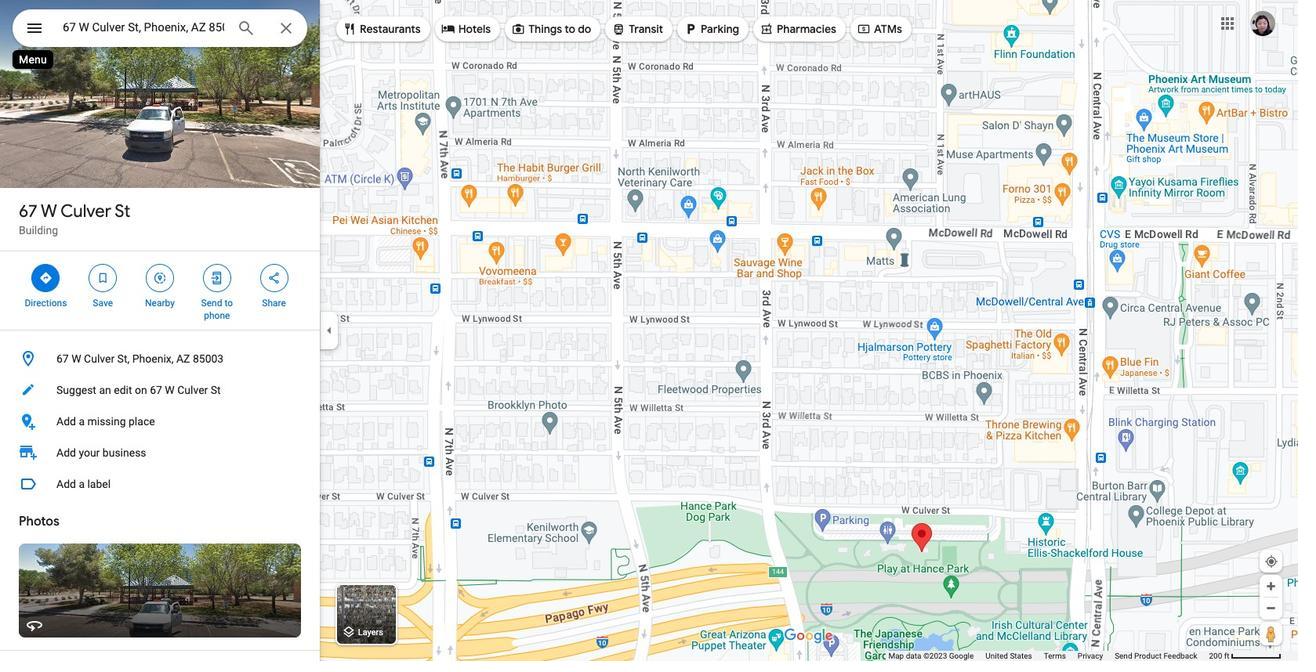 Task type: locate. For each thing, give the bounding box(es) containing it.
culver inside 67 w culver st building
[[61, 201, 111, 223]]


[[96, 270, 110, 287]]

a inside add a label button
[[79, 478, 85, 491]]

culver left "st,"
[[84, 353, 115, 365]]

1 horizontal spatial 67
[[56, 353, 69, 365]]

a
[[79, 415, 85, 428], [79, 478, 85, 491]]

edit
[[114, 384, 132, 397]]

0 vertical spatial a
[[79, 415, 85, 428]]

67 right on
[[150, 384, 162, 397]]

feedback
[[1164, 652, 1197, 661]]

2 vertical spatial w
[[165, 384, 175, 397]]

1 vertical spatial 67
[[56, 353, 69, 365]]

w inside 67 w culver st building
[[41, 201, 57, 223]]

2 horizontal spatial 67
[[150, 384, 162, 397]]

st,
[[117, 353, 130, 365]]

directions
[[25, 298, 67, 309]]


[[267, 270, 281, 287]]

add for add a label
[[56, 478, 76, 491]]

a for label
[[79, 478, 85, 491]]

0 vertical spatial culver
[[61, 201, 111, 223]]

culver for st
[[61, 201, 111, 223]]

suggest an edit on 67 w culver st
[[56, 384, 221, 397]]

footer containing map data ©2023 google
[[888, 651, 1209, 662]]

footer
[[888, 651, 1209, 662]]

pharmacies
[[777, 22, 836, 36]]

hotels
[[458, 22, 491, 36]]

67 for st,
[[56, 353, 69, 365]]

footer inside google maps element
[[888, 651, 1209, 662]]

add
[[56, 415, 76, 428], [56, 447, 76, 459], [56, 478, 76, 491]]

0 vertical spatial 67
[[19, 201, 37, 223]]

1 vertical spatial culver
[[84, 353, 115, 365]]

add left your
[[56, 447, 76, 459]]

place
[[129, 415, 155, 428]]

culver inside 67 w culver st, phoenix, az 85003 button
[[84, 353, 115, 365]]


[[511, 20, 525, 38]]

send up phone
[[201, 298, 222, 309]]

layers
[[358, 628, 383, 638]]

1 vertical spatial st
[[211, 384, 221, 397]]

1 horizontal spatial w
[[71, 353, 81, 365]]

67 w culver st main content
[[0, 0, 320, 662]]

a left label
[[79, 478, 85, 491]]

ft
[[1224, 652, 1230, 661]]

add a missing place button
[[0, 406, 320, 437]]

send inside send to phone
[[201, 298, 222, 309]]

67 w culver st, phoenix, az 85003 button
[[0, 343, 320, 375]]

st inside button
[[211, 384, 221, 397]]

to left do
[[565, 22, 575, 36]]

2 add from the top
[[56, 447, 76, 459]]

culver inside suggest an edit on 67 w culver st button
[[177, 384, 208, 397]]

 button
[[13, 9, 56, 50]]

a inside add a missing place button
[[79, 415, 85, 428]]

st
[[115, 201, 130, 223], [211, 384, 221, 397]]

1 vertical spatial add
[[56, 447, 76, 459]]

to up phone
[[224, 298, 233, 309]]

culver up ""
[[61, 201, 111, 223]]

add a missing place
[[56, 415, 155, 428]]

 transit
[[612, 20, 663, 38]]

1 vertical spatial w
[[71, 353, 81, 365]]

none field inside 67 w culver st, phoenix, az 85003 field
[[63, 18, 224, 37]]

0 horizontal spatial send
[[201, 298, 222, 309]]

google maps element
[[0, 0, 1298, 662]]

phone
[[204, 310, 230, 321]]

0 vertical spatial send
[[201, 298, 222, 309]]

add for add your business
[[56, 447, 76, 459]]

culver
[[61, 201, 111, 223], [84, 353, 115, 365], [177, 384, 208, 397]]

add down suggest
[[56, 415, 76, 428]]

united
[[986, 652, 1008, 661]]

send product feedback
[[1115, 652, 1197, 661]]

show street view coverage image
[[1260, 622, 1282, 646]]

a left missing at bottom left
[[79, 415, 85, 428]]

add a label button
[[0, 469, 320, 500]]

w for st,
[[71, 353, 81, 365]]

0 horizontal spatial 67
[[19, 201, 37, 223]]

restaurants
[[360, 22, 421, 36]]

zoom in image
[[1265, 581, 1277, 593]]

200 ft
[[1209, 652, 1230, 661]]

1 horizontal spatial st
[[211, 384, 221, 397]]

label
[[87, 478, 111, 491]]

1 vertical spatial a
[[79, 478, 85, 491]]

w for st
[[41, 201, 57, 223]]

states
[[1010, 652, 1032, 661]]

1 horizontal spatial send
[[1115, 652, 1132, 661]]

1 vertical spatial send
[[1115, 652, 1132, 661]]

on
[[135, 384, 147, 397]]

add inside button
[[56, 478, 76, 491]]

google
[[949, 652, 974, 661]]

67 W Culver St, Phoenix, AZ 85003 field
[[13, 9, 307, 47]]

©2023
[[923, 652, 947, 661]]

0 vertical spatial add
[[56, 415, 76, 428]]

1 add from the top
[[56, 415, 76, 428]]

67 w culver st building
[[19, 201, 130, 237]]

0 vertical spatial to
[[565, 22, 575, 36]]

map
[[888, 652, 904, 661]]

67 up building at the left of page
[[19, 201, 37, 223]]

show your location image
[[1264, 555, 1279, 569]]

1 a from the top
[[79, 415, 85, 428]]

85003
[[193, 353, 224, 365]]

united states
[[986, 652, 1032, 661]]

2 horizontal spatial w
[[165, 384, 175, 397]]

google account: michele murakami  
(michele.murakami@adept.ai) image
[[1250, 11, 1275, 36]]

3 add from the top
[[56, 478, 76, 491]]

67 up suggest
[[56, 353, 69, 365]]

add your business
[[56, 447, 146, 459]]

w right on
[[165, 384, 175, 397]]

add left label
[[56, 478, 76, 491]]

67 inside 67 w culver st building
[[19, 201, 37, 223]]

None field
[[63, 18, 224, 37]]

send inside button
[[1115, 652, 1132, 661]]

2 vertical spatial culver
[[177, 384, 208, 397]]

send
[[201, 298, 222, 309], [1115, 652, 1132, 661]]

0 horizontal spatial w
[[41, 201, 57, 223]]

0 vertical spatial w
[[41, 201, 57, 223]]

w up suggest
[[71, 353, 81, 365]]


[[210, 270, 224, 287]]

to inside  things to do
[[565, 22, 575, 36]]

add inside button
[[56, 415, 76, 428]]

w up building at the left of page
[[41, 201, 57, 223]]

0 vertical spatial st
[[115, 201, 130, 223]]

data
[[906, 652, 921, 661]]

2 vertical spatial add
[[56, 478, 76, 491]]


[[857, 20, 871, 38]]

2 a from the top
[[79, 478, 85, 491]]

67 w culver st, phoenix, az 85003
[[56, 353, 224, 365]]

send to phone
[[201, 298, 233, 321]]

2 vertical spatial 67
[[150, 384, 162, 397]]

photos
[[19, 514, 59, 530]]

send left product
[[1115, 652, 1132, 661]]

your
[[79, 447, 100, 459]]

to
[[565, 22, 575, 36], [224, 298, 233, 309]]

culver down az on the left bottom of the page
[[177, 384, 208, 397]]

1 vertical spatial to
[[224, 298, 233, 309]]

67
[[19, 201, 37, 223], [56, 353, 69, 365], [150, 384, 162, 397]]

0 horizontal spatial to
[[224, 298, 233, 309]]

1 horizontal spatial to
[[565, 22, 575, 36]]

atms
[[874, 22, 902, 36]]

send product feedback button
[[1115, 651, 1197, 662]]


[[25, 17, 44, 39]]

0 horizontal spatial st
[[115, 201, 130, 223]]

w
[[41, 201, 57, 223], [71, 353, 81, 365], [165, 384, 175, 397]]



Task type: describe. For each thing, give the bounding box(es) containing it.

[[760, 20, 774, 38]]

transit
[[629, 22, 663, 36]]

share
[[262, 298, 286, 309]]

building
[[19, 224, 58, 237]]

culver for st,
[[84, 353, 115, 365]]

 restaurants
[[343, 20, 421, 38]]


[[343, 20, 357, 38]]

 parking
[[684, 20, 739, 38]]

do
[[578, 22, 591, 36]]

200 ft button
[[1209, 652, 1282, 661]]

collapse side panel image
[[321, 322, 338, 339]]

privacy
[[1078, 652, 1103, 661]]

phoenix,
[[132, 353, 174, 365]]

save
[[93, 298, 113, 309]]

200
[[1209, 652, 1222, 661]]

add your business link
[[0, 437, 320, 469]]

az
[[176, 353, 190, 365]]

 search field
[[13, 9, 307, 50]]

business
[[103, 447, 146, 459]]

united states button
[[986, 651, 1032, 662]]

terms button
[[1044, 651, 1066, 662]]

terms
[[1044, 652, 1066, 661]]

actions for 67 w culver st region
[[0, 252, 320, 330]]

nearby
[[145, 298, 175, 309]]

to inside send to phone
[[224, 298, 233, 309]]

zoom out image
[[1265, 603, 1277, 615]]

parking
[[701, 22, 739, 36]]


[[612, 20, 626, 38]]

 things to do
[[511, 20, 591, 38]]

map data ©2023 google
[[888, 652, 974, 661]]

 hotels
[[441, 20, 491, 38]]

privacy button
[[1078, 651, 1103, 662]]

a for missing
[[79, 415, 85, 428]]

suggest an edit on 67 w culver st button
[[0, 375, 320, 406]]

add for add a missing place
[[56, 415, 76, 428]]

 pharmacies
[[760, 20, 836, 38]]

missing
[[87, 415, 126, 428]]

suggest
[[56, 384, 96, 397]]

product
[[1134, 652, 1162, 661]]

67 for st
[[19, 201, 37, 223]]

add a label
[[56, 478, 111, 491]]

things
[[528, 22, 562, 36]]

send for send to phone
[[201, 298, 222, 309]]

 atms
[[857, 20, 902, 38]]


[[441, 20, 455, 38]]


[[39, 270, 53, 287]]

send for send product feedback
[[1115, 652, 1132, 661]]


[[153, 270, 167, 287]]

an
[[99, 384, 111, 397]]

st inside 67 w culver st building
[[115, 201, 130, 223]]


[[684, 20, 698, 38]]



Task type: vqa. For each thing, say whether or not it's contained in the screenshot.


